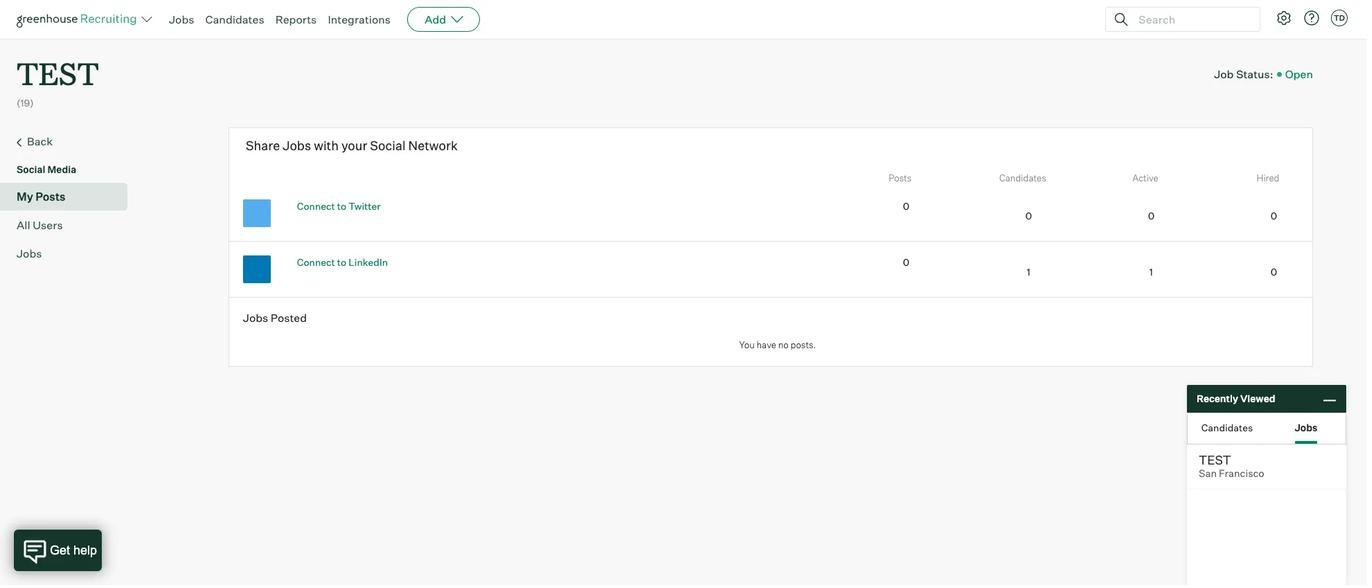 Task type: locate. For each thing, give the bounding box(es) containing it.
jobs link left candidates link
[[169, 12, 194, 26]]

connect
[[297, 200, 335, 212], [297, 256, 335, 268]]

1
[[1028, 266, 1031, 278], [1150, 266, 1154, 278]]

0 vertical spatial connect
[[297, 200, 335, 212]]

0 vertical spatial to
[[337, 200, 347, 212]]

share jobs with your social network
[[246, 138, 458, 153]]

0 inside 0 1
[[903, 256, 910, 268]]

add
[[425, 12, 446, 26]]

to for twitter
[[337, 200, 347, 212]]

to
[[337, 200, 347, 212], [337, 256, 347, 268]]

1 horizontal spatial 1
[[1150, 266, 1154, 278]]

2 to from the top
[[337, 256, 347, 268]]

test down 'recently'
[[1200, 453, 1232, 468]]

connect to linkedin
[[297, 256, 388, 268]]

1 link
[[1016, 265, 1031, 279], [1138, 265, 1154, 279]]

0 horizontal spatial social
[[17, 163, 45, 175]]

tab list containing candidates
[[1188, 414, 1346, 444]]

0 vertical spatial test
[[17, 53, 99, 94]]

connect to twitter
[[297, 200, 381, 212]]

0 vertical spatial candidates
[[205, 12, 264, 26]]

1 1 link from the left
[[1016, 265, 1031, 279]]

candidates
[[205, 12, 264, 26], [1000, 173, 1047, 184], [1202, 422, 1254, 433]]

candidates inside "tab list"
[[1202, 422, 1254, 433]]

your
[[342, 138, 368, 153]]

1 to from the top
[[337, 200, 347, 212]]

0 link
[[892, 199, 910, 213], [1014, 209, 1033, 223], [1137, 209, 1155, 223], [1260, 209, 1278, 223], [892, 255, 910, 269], [1260, 265, 1278, 279]]

jobs
[[169, 12, 194, 26], [283, 138, 311, 153], [17, 246, 42, 260], [243, 311, 268, 325], [1295, 422, 1318, 433]]

twitter
[[349, 200, 381, 212]]

1 vertical spatial test
[[1200, 453, 1232, 468]]

0 horizontal spatial posts
[[36, 190, 66, 203]]

hired
[[1257, 173, 1280, 184]]

greenhouse recruiting image
[[17, 11, 141, 28]]

0 horizontal spatial test
[[17, 53, 99, 94]]

test up (19) on the left of page
[[17, 53, 99, 94]]

candidates down recently viewed
[[1202, 422, 1254, 433]]

1 horizontal spatial 1 link
[[1138, 265, 1154, 279]]

1 horizontal spatial social
[[370, 138, 406, 153]]

connect left 'twitter'
[[297, 200, 335, 212]]

1 vertical spatial candidates
[[1000, 173, 1047, 184]]

social right your
[[370, 138, 406, 153]]

test for test (19)
[[17, 53, 99, 94]]

2 1 from the left
[[1150, 266, 1154, 278]]

1 1 from the left
[[1028, 266, 1031, 278]]

linkedin
[[349, 256, 388, 268]]

configure image
[[1276, 10, 1293, 26]]

posts
[[889, 173, 912, 184], [36, 190, 66, 203]]

add button
[[408, 7, 480, 32]]

to left 'twitter'
[[337, 200, 347, 212]]

to left linkedin
[[337, 256, 347, 268]]

0 1
[[903, 256, 1031, 278]]

0 vertical spatial posts
[[889, 173, 912, 184]]

social up 'my'
[[17, 163, 45, 175]]

2 connect from the top
[[297, 256, 335, 268]]

0 horizontal spatial candidates
[[205, 12, 264, 26]]

my posts link
[[17, 188, 122, 205]]

1 vertical spatial posts
[[36, 190, 66, 203]]

2 1 link from the left
[[1138, 265, 1154, 279]]

td
[[1335, 13, 1346, 23]]

0 0
[[903, 200, 1033, 222]]

test san francisco
[[1200, 453, 1265, 480]]

connect left linkedin
[[297, 256, 335, 268]]

1 vertical spatial social
[[17, 163, 45, 175]]

back
[[27, 134, 53, 148]]

1 horizontal spatial test
[[1200, 453, 1232, 468]]

0 vertical spatial jobs link
[[169, 12, 194, 26]]

2 vertical spatial candidates
[[1202, 422, 1254, 433]]

social
[[370, 138, 406, 153], [17, 163, 45, 175]]

jobs posted
[[243, 311, 307, 325]]

reports
[[276, 12, 317, 26]]

have
[[757, 340, 777, 351]]

0 vertical spatial social
[[370, 138, 406, 153]]

0 horizontal spatial 1
[[1028, 266, 1031, 278]]

connect to twitter link
[[297, 200, 381, 212]]

1 vertical spatial to
[[337, 256, 347, 268]]

2 horizontal spatial candidates
[[1202, 422, 1254, 433]]

0 horizontal spatial jobs link
[[17, 245, 122, 262]]

(19)
[[17, 97, 34, 109]]

share
[[246, 138, 280, 153]]

you
[[740, 340, 755, 351]]

jobs link
[[169, 12, 194, 26], [17, 245, 122, 262]]

1 vertical spatial connect
[[297, 256, 335, 268]]

network
[[408, 138, 458, 153]]

job
[[1215, 67, 1235, 81]]

1 connect from the top
[[297, 200, 335, 212]]

candidates up 0 0
[[1000, 173, 1047, 184]]

1 horizontal spatial posts
[[889, 173, 912, 184]]

candidates left reports
[[205, 12, 264, 26]]

connect to linkedin link
[[297, 256, 388, 268]]

test
[[17, 53, 99, 94], [1200, 453, 1232, 468]]

posted
[[271, 311, 307, 325]]

all users
[[17, 218, 63, 232]]

0 horizontal spatial 1 link
[[1016, 265, 1031, 279]]

test inside test san francisco
[[1200, 453, 1232, 468]]

status:
[[1237, 67, 1274, 81]]

tab list
[[1188, 414, 1346, 444]]

my posts
[[17, 190, 66, 203]]

Search text field
[[1136, 9, 1248, 29]]

integrations link
[[328, 12, 391, 26]]

1 vertical spatial jobs link
[[17, 245, 122, 262]]

0
[[903, 200, 910, 212], [1026, 210, 1033, 222], [1149, 210, 1155, 222], [1271, 210, 1278, 222], [903, 256, 910, 268], [1271, 266, 1278, 278]]

jobs link down all users link
[[17, 245, 122, 262]]

test link
[[17, 39, 99, 96]]

td button
[[1329, 7, 1351, 29]]

test for test san francisco
[[1200, 453, 1232, 468]]



Task type: describe. For each thing, give the bounding box(es) containing it.
to for linkedin
[[337, 256, 347, 268]]

connect for connect to linkedin
[[297, 256, 335, 268]]

recently
[[1197, 393, 1239, 405]]

you have no posts.
[[740, 340, 817, 351]]

reports link
[[276, 12, 317, 26]]

my
[[17, 190, 33, 203]]

social media
[[17, 163, 76, 175]]

posts.
[[791, 340, 817, 351]]

connect for connect to twitter
[[297, 200, 335, 212]]

posts inside 'my posts' link
[[36, 190, 66, 203]]

all
[[17, 218, 30, 232]]

users
[[33, 218, 63, 232]]

job status:
[[1215, 67, 1274, 81]]

francisco
[[1220, 468, 1265, 480]]

1 inside 0 1
[[1028, 266, 1031, 278]]

test (19)
[[17, 53, 99, 109]]

integrations
[[328, 12, 391, 26]]

active
[[1133, 173, 1159, 184]]

1 horizontal spatial candidates
[[1000, 173, 1047, 184]]

open
[[1286, 67, 1314, 81]]

media
[[47, 163, 76, 175]]

with
[[314, 138, 339, 153]]

san
[[1200, 468, 1218, 480]]

viewed
[[1241, 393, 1276, 405]]

td button
[[1332, 10, 1349, 26]]

no
[[779, 340, 789, 351]]

recently viewed
[[1197, 393, 1276, 405]]

all users link
[[17, 217, 122, 233]]

1 horizontal spatial jobs link
[[169, 12, 194, 26]]

back link
[[17, 133, 122, 151]]

jobs inside "tab list"
[[1295, 422, 1318, 433]]

candidates link
[[205, 12, 264, 26]]



Task type: vqa. For each thing, say whether or not it's contained in the screenshot.
Attach Dropbox Google Drive Paste associated with Resume
no



